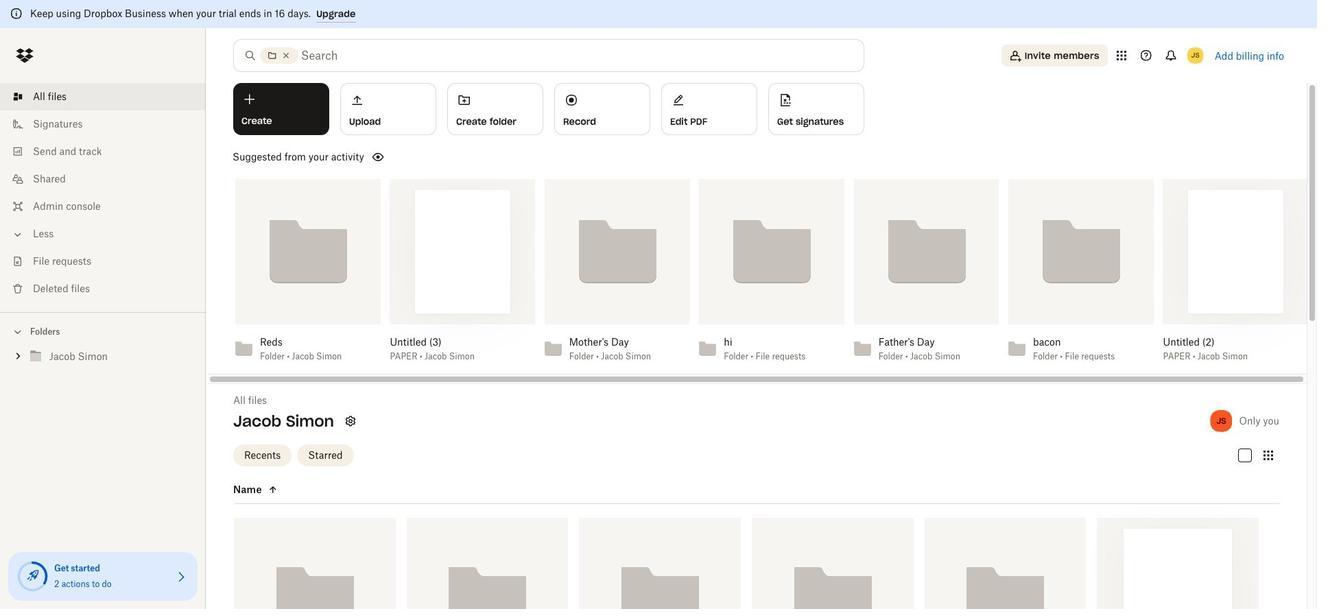 Task type: vqa. For each thing, say whether or not it's contained in the screenshot.
Apps
no



Task type: locate. For each thing, give the bounding box(es) containing it.
alert
[[0, 0, 1317, 28]]

folder, send and track row
[[925, 518, 1086, 609]]

less image
[[11, 228, 25, 242]]

folder settings image
[[342, 413, 359, 429]]

list item
[[0, 83, 206, 110]]

file, _ getting started with dropbox paper.paper row
[[1097, 518, 1259, 609]]

list
[[0, 75, 206, 312]]

folder, file requests row
[[407, 518, 568, 609]]



Task type: describe. For each thing, give the bounding box(es) containing it.
folder, reds row
[[752, 518, 914, 609]]

Search in folder "Jacob Simon" text field
[[301, 47, 836, 64]]

dropbox image
[[11, 42, 38, 69]]

folder, father's day row
[[234, 518, 396, 609]]

folder, mother's day row
[[579, 518, 741, 609]]



